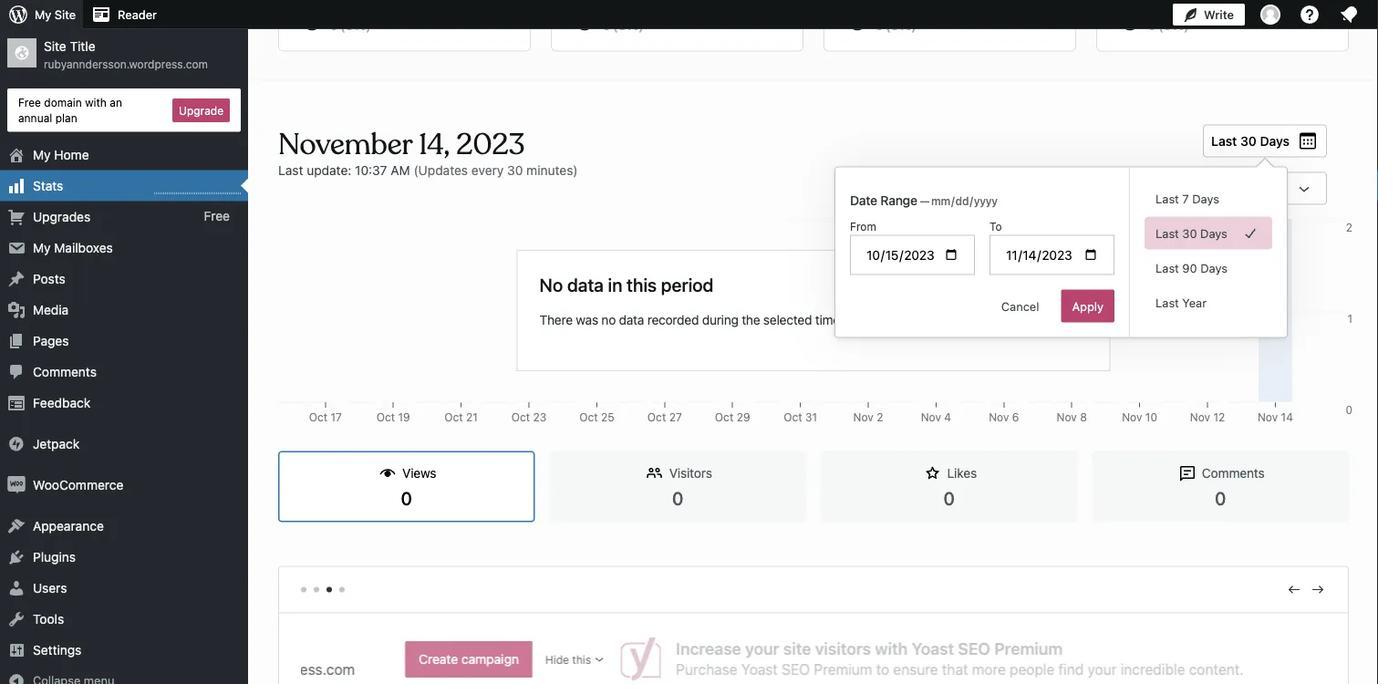 Task type: describe. For each thing, give the bounding box(es) containing it.
am
[[391, 162, 410, 178]]

try
[[887, 313, 905, 328]]

30 inside date range tooltip
[[1183, 226, 1198, 240]]

0 vertical spatial last 30 days
[[1212, 133, 1290, 148]]

upgrade
[[179, 104, 224, 117]]

upgrade button
[[173, 98, 230, 122]]

premium
[[597, 661, 656, 678]]

posts
[[33, 271, 65, 286]]

nov for nov 8
[[1057, 411, 1078, 424]]

nov for nov 4
[[921, 411, 942, 424]]

reader
[[118, 8, 157, 21]]

img image for woocommerce
[[7, 476, 26, 494]]

rubyanndersson.wordpress.com
[[44, 58, 208, 70]]

visitors 0
[[670, 466, 713, 509]]

0 inside 'likes 0'
[[944, 487, 956, 509]]

cancel
[[1002, 299, 1040, 313]]

appearance link
[[0, 511, 248, 542]]

last 7 days button
[[1145, 182, 1273, 215]]

pages
[[33, 333, 69, 348]]

people
[[793, 661, 838, 678]]

oct for oct 23
[[512, 411, 530, 424]]

100,000 for 100,000 2 1 0
[[1311, 221, 1353, 234]]

my mailboxes link
[[0, 232, 248, 263]]

To date field
[[990, 235, 1115, 275]]

pages link
[[0, 325, 248, 356]]

8
[[1081, 411, 1088, 424]]

nov 8
[[1057, 411, 1088, 424]]

november 14, 2023 last update: 10:37 am (updates every 30 minutes)
[[278, 126, 578, 178]]

oct 31
[[784, 411, 818, 424]]

oct 21
[[445, 411, 478, 424]]

that
[[725, 661, 752, 678]]

woocommerce link
[[0, 470, 248, 501]]

nov 2
[[854, 411, 884, 424]]

from
[[851, 220, 877, 233]]

1 horizontal spatial data
[[619, 313, 645, 328]]

30 inside november 14, 2023 last update: 10:37 am (updates every 30 minutes)
[[508, 162, 523, 178]]

oct for oct 27
[[648, 411, 666, 424]]

2 for nov 2
[[877, 411, 884, 424]]

days for bottommost last 30 days button
[[1201, 226, 1228, 240]]

write link
[[1174, 0, 1246, 29]]

find
[[842, 661, 867, 678]]

to
[[990, 220, 1003, 233]]

oct 17
[[309, 411, 342, 424]]

nov for nov 14
[[1258, 411, 1279, 424]]

oct for oct 25
[[580, 411, 598, 424]]

this inside hide this button
[[355, 654, 374, 666]]

19
[[398, 411, 410, 424]]

tools
[[33, 612, 64, 627]]

a
[[963, 313, 970, 328]]

1
[[1348, 313, 1353, 325]]

23
[[533, 411, 547, 424]]

my for my home
[[33, 147, 51, 162]]

apply button
[[1062, 290, 1115, 323]]

last for last 7 days button
[[1156, 192, 1180, 205]]

last for bottommost last 30 days button
[[1156, 226, 1180, 240]]

manage your notifications image
[[1339, 4, 1361, 26]]

appearance
[[33, 518, 104, 534]]

14
[[1282, 411, 1294, 424]]

seo
[[565, 661, 593, 678]]

0 vertical spatial site
[[55, 8, 76, 21]]

selecting
[[908, 313, 960, 328]]

comments 0
[[1203, 466, 1265, 509]]

oct for oct 21
[[445, 411, 463, 424]]

upgrades
[[33, 209, 91, 224]]

to
[[660, 661, 673, 678]]

next image
[[1311, 582, 1327, 598]]

jetpack
[[33, 436, 80, 451]]

3 %) from the left
[[900, 17, 917, 32]]

nov for nov 6
[[989, 411, 1010, 424]]

last inside november 14, 2023 last update: 10:37 am (updates every 30 minutes)
[[278, 162, 303, 178]]

campaign
[[245, 652, 302, 667]]

2 ( from the left
[[613, 17, 618, 32]]

domain
[[44, 96, 82, 109]]

write
[[1205, 8, 1235, 21]]

content.
[[973, 661, 1027, 678]]

oct for oct 19
[[377, 411, 395, 424]]

ensure
[[677, 661, 722, 678]]

previous image
[[1287, 582, 1303, 598]]

2 0 ( 0 %) from the left
[[603, 17, 644, 32]]

title
[[70, 39, 95, 54]]

2 for 100,000 2 1 0
[[1347, 221, 1353, 234]]

with inside increase your site visitors with yoast seo premium purchase yoast seo premium to ensure that more people find your incredible content.
[[658, 639, 691, 659]]

in
[[608, 274, 623, 295]]

seo premium
[[741, 639, 846, 659]]

period
[[661, 274, 714, 295]]

was
[[576, 313, 599, 328]]

nov for nov 2
[[854, 411, 874, 424]]

views 0
[[401, 466, 437, 509]]

last 90 days button
[[1145, 251, 1273, 284]]

oct for oct 29
[[715, 411, 734, 424]]

days for last 90 days button
[[1201, 261, 1228, 275]]

days for last 7 days button
[[1193, 192, 1220, 205]]

during
[[703, 313, 739, 328]]

date range tooltip
[[826, 157, 1289, 338]]

my mailboxes
[[33, 240, 113, 255]]

2 %) from the left
[[627, 17, 644, 32]]

last year button
[[1145, 286, 1273, 319]]

views for views 0
[[403, 466, 437, 481]]

incredible
[[904, 661, 969, 678]]

1 vertical spatial last 30 days button
[[1145, 217, 1273, 250]]

0 horizontal spatial data
[[568, 274, 604, 295]]

likes
[[948, 466, 977, 481]]

nov 10
[[1123, 411, 1158, 424]]

recorded
[[648, 313, 699, 328]]

posts link
[[0, 263, 248, 294]]

cancel button
[[991, 290, 1051, 323]]

31
[[806, 411, 818, 424]]

stats
[[33, 178, 63, 193]]

every
[[472, 162, 504, 178]]

pager controls element
[[279, 567, 1349, 614]]

0 horizontal spatial yoast
[[525, 661, 561, 678]]

my profile image
[[1261, 5, 1281, 25]]

nov for nov 10
[[1123, 411, 1143, 424]]

oct 23
[[512, 411, 547, 424]]

apply
[[1073, 299, 1104, 313]]

site
[[567, 639, 595, 659]]

6
[[1013, 411, 1020, 424]]

oct 19
[[377, 411, 410, 424]]

1 0 ( 0 %) from the left
[[330, 17, 371, 32]]

users
[[33, 581, 67, 596]]

annual plan
[[18, 111, 77, 124]]

—
[[921, 194, 930, 207]]

my for my site
[[35, 8, 51, 21]]



Task type: vqa. For each thing, say whether or not it's contained in the screenshot.
the middle My
yes



Task type: locate. For each thing, give the bounding box(es) containing it.
7
[[1183, 192, 1190, 205]]

0 horizontal spatial 30
[[508, 162, 523, 178]]

settings
[[33, 643, 82, 658]]

6 nov from the left
[[1191, 411, 1211, 424]]

last inside last 7 days button
[[1156, 192, 1180, 205]]

site up "title"
[[55, 8, 76, 21]]

2 oct from the left
[[377, 411, 395, 424]]

feedback link
[[0, 387, 248, 419]]

hide
[[329, 654, 352, 666]]

no data in this period
[[540, 274, 714, 295]]

oct left "21"
[[445, 411, 463, 424]]

4 oct from the left
[[512, 411, 530, 424]]

5 oct from the left
[[580, 411, 598, 424]]

oct left 29
[[715, 411, 734, 424]]

img image
[[7, 435, 26, 453], [7, 476, 26, 494]]

my home
[[33, 147, 89, 162]]

this right in
[[627, 274, 657, 295]]

4
[[945, 411, 952, 424]]

7 nov from the left
[[1258, 411, 1279, 424]]

2 vertical spatial 30
[[1183, 226, 1198, 240]]

0 horizontal spatial with
[[85, 96, 107, 109]]

oct for oct 31
[[784, 411, 803, 424]]

1 vertical spatial your
[[871, 661, 900, 678]]

1 vertical spatial my
[[33, 147, 51, 162]]

nov
[[854, 411, 874, 424], [921, 411, 942, 424], [989, 411, 1010, 424], [1057, 411, 1078, 424], [1123, 411, 1143, 424], [1191, 411, 1211, 424], [1258, 411, 1279, 424]]

selected
[[764, 313, 812, 328]]

last 30 days button up last 7 days button
[[1204, 125, 1328, 157]]

nov 4
[[921, 411, 952, 424]]

3 ( from the left
[[886, 17, 891, 32]]

last 30 days button up last 90 days button
[[1145, 217, 1273, 250]]

0 horizontal spatial your
[[528, 639, 563, 659]]

with up to
[[658, 639, 691, 659]]

90
[[1183, 261, 1198, 275]]

1 vertical spatial 2
[[877, 411, 884, 424]]

0 inside 'visitors 0'
[[673, 487, 684, 509]]

1 vertical spatial free
[[204, 209, 230, 224]]

minutes)
[[527, 162, 578, 178]]

woocommerce
[[33, 477, 124, 492]]

1 100,000 from the top
[[1311, 221, 1353, 234]]

free for free
[[204, 209, 230, 224]]

nov 6
[[989, 411, 1020, 424]]

1 horizontal spatial yoast
[[695, 639, 738, 659]]

comments link
[[0, 356, 248, 387]]

0 vertical spatial 2
[[1347, 221, 1353, 234]]

2 vertical spatial my
[[33, 240, 51, 255]]

mailboxes
[[54, 240, 113, 255]]

1 vertical spatial img image
[[7, 476, 26, 494]]

time
[[816, 313, 840, 328], [1024, 313, 1049, 328]]

0 vertical spatial your
[[528, 639, 563, 659]]

1 vertical spatial comments
[[1203, 466, 1265, 481]]

my up posts on the top left of the page
[[33, 240, 51, 255]]

free for free domain with an annual plan
[[18, 96, 41, 109]]

free inside "free domain with an annual plan"
[[18, 96, 41, 109]]

stats link
[[0, 170, 248, 201]]

last for last 90 days button
[[1156, 261, 1180, 275]]

img image inside woocommerce link
[[7, 476, 26, 494]]

last 30 days up 'last 90 days'
[[1156, 226, 1228, 240]]

4 %) from the left
[[1172, 17, 1190, 32]]

data right no
[[619, 313, 645, 328]]

1 horizontal spatial views
[[952, 180, 986, 195]]

2 nov from the left
[[921, 411, 942, 424]]

no
[[602, 313, 616, 328]]

last 30 days button
[[1204, 125, 1328, 157], [1145, 217, 1273, 250]]

there
[[540, 313, 573, 328]]

november
[[278, 126, 412, 163]]

6 oct from the left
[[648, 411, 666, 424]]

increase
[[459, 639, 525, 659]]

nov left 4 at the bottom of the page
[[921, 411, 942, 424]]

settings link
[[0, 635, 248, 666]]

1 nov from the left
[[854, 411, 874, 424]]

0 vertical spatial yoast
[[695, 639, 738, 659]]

17
[[331, 411, 342, 424]]

1 horizontal spatial with
[[658, 639, 691, 659]]

visitors
[[598, 639, 654, 659]]

0 vertical spatial 100,000
[[1311, 221, 1353, 234]]

with
[[85, 96, 107, 109], [658, 639, 691, 659]]

From date field
[[851, 235, 976, 275]]

1 horizontal spatial this
[[627, 274, 657, 295]]

img image left the woocommerce on the left of the page
[[7, 476, 26, 494]]

my
[[35, 8, 51, 21], [33, 147, 51, 162], [33, 240, 51, 255]]

hide this button
[[316, 643, 403, 677]]

img image inside the jetpack "link"
[[7, 435, 26, 453]]

site inside "site title rubyanndersson.wordpress.com"
[[44, 39, 66, 54]]

comments up feedback
[[33, 364, 97, 379]]

days up last 90 days button
[[1201, 226, 1228, 240]]

1 horizontal spatial comments
[[1203, 466, 1265, 481]]

0
[[330, 17, 338, 32], [345, 17, 354, 32], [603, 17, 611, 32], [618, 17, 627, 32], [876, 17, 884, 32], [891, 17, 900, 32], [1149, 17, 1157, 32], [1164, 17, 1172, 32], [1347, 404, 1353, 417], [401, 487, 412, 509], [673, 487, 684, 509], [944, 487, 956, 509], [1216, 487, 1227, 509]]

10:37
[[355, 162, 387, 178]]

oct 25
[[580, 411, 615, 424]]

date range —
[[851, 193, 930, 208]]

increase your site visitors with yoast seo premium purchase yoast seo premium to ensure that more people find your incredible content.
[[459, 639, 1027, 678]]

last for last year button
[[1156, 296, 1180, 309]]

range.
[[1052, 313, 1088, 328]]

comments down 12
[[1203, 466, 1265, 481]]

1 time from the left
[[816, 313, 840, 328]]

your
[[528, 639, 563, 659], [871, 661, 900, 678]]

100,000 2 1 0
[[1311, 221, 1353, 417]]

time left range.
[[1024, 313, 1049, 328]]

img image for jetpack
[[7, 435, 26, 453]]

oct left the 17
[[309, 411, 328, 424]]

1 vertical spatial views
[[403, 466, 437, 481]]

0 horizontal spatial this
[[355, 654, 374, 666]]

2 horizontal spatial 30
[[1241, 133, 1257, 148]]

range
[[881, 193, 918, 208]]

there was no data recorded during the selected time period. try selecting a different time range.
[[540, 313, 1088, 328]]

30 right every
[[508, 162, 523, 178]]

my for my mailboxes
[[33, 240, 51, 255]]

data left in
[[568, 274, 604, 295]]

year
[[1183, 296, 1207, 309]]

likes 0
[[944, 466, 977, 509]]

0 vertical spatial my
[[35, 8, 51, 21]]

1 oct from the left
[[309, 411, 328, 424]]

views down 19
[[403, 466, 437, 481]]

oct left 31
[[784, 411, 803, 424]]

days right 90
[[1201, 261, 1228, 275]]

different
[[973, 313, 1021, 328]]

media
[[33, 302, 69, 317]]

last up last 7 days button
[[1212, 133, 1238, 148]]

jetpack link
[[0, 429, 248, 460]]

last 90 days
[[1156, 261, 1228, 275]]

site left "title"
[[44, 39, 66, 54]]

last
[[1212, 133, 1238, 148], [278, 162, 303, 178], [1156, 192, 1180, 205], [1156, 226, 1180, 240], [1156, 261, 1180, 275], [1156, 296, 1180, 309]]

0 vertical spatial with
[[85, 96, 107, 109]]

4 ( from the left
[[1159, 17, 1164, 32]]

create
[[202, 652, 241, 667]]

highest hourly views 0 image
[[154, 182, 241, 194]]

3 0 ( 0 %) from the left
[[876, 17, 917, 32]]

0 vertical spatial img image
[[7, 435, 26, 453]]

2 img image from the top
[[7, 476, 26, 494]]

0 horizontal spatial time
[[816, 313, 840, 328]]

1 vertical spatial with
[[658, 639, 691, 659]]

0 horizontal spatial free
[[18, 96, 41, 109]]

0 vertical spatial views
[[952, 180, 986, 195]]

your right find
[[871, 661, 900, 678]]

my left reader link
[[35, 8, 51, 21]]

comments for comments 0
[[1203, 466, 1265, 481]]

0 vertical spatial 30
[[1241, 133, 1257, 148]]

free domain with an annual plan
[[18, 96, 122, 124]]

25
[[601, 411, 615, 424]]

with inside "free domain with an annual plan"
[[85, 96, 107, 109]]

nov left 10
[[1123, 411, 1143, 424]]

0 inside comments 0
[[1216, 487, 1227, 509]]

3 nov from the left
[[989, 411, 1010, 424]]

1 %) from the left
[[354, 17, 371, 32]]

2 inside 100,000 2 1 0
[[1347, 221, 1353, 234]]

2 time from the left
[[1024, 313, 1049, 328]]

oct left 23
[[512, 411, 530, 424]]

free
[[18, 96, 41, 109], [204, 209, 230, 224]]

None checkbox
[[1008, 179, 1026, 198]]

last left year
[[1156, 296, 1180, 309]]

5 nov from the left
[[1123, 411, 1143, 424]]

1 vertical spatial this
[[355, 654, 374, 666]]

yoast left "seo"
[[525, 661, 561, 678]]

last left update:
[[278, 162, 303, 178]]

1 vertical spatial data
[[619, 313, 645, 328]]

0 vertical spatial free
[[18, 96, 41, 109]]

last 30 days up last 7 days button
[[1212, 133, 1290, 148]]

0 vertical spatial last 30 days button
[[1204, 125, 1328, 157]]

days right the 7 at right
[[1193, 192, 1220, 205]]

0 horizontal spatial 2
[[877, 411, 884, 424]]

help image
[[1300, 4, 1321, 26]]

1 horizontal spatial 2
[[1347, 221, 1353, 234]]

this right hide
[[355, 654, 374, 666]]

0 horizontal spatial comments
[[33, 364, 97, 379]]

nov for nov 12
[[1191, 411, 1211, 424]]

1 vertical spatial site
[[44, 39, 66, 54]]

nov left 6
[[989, 411, 1010, 424]]

time left period.
[[816, 313, 840, 328]]

1 ( from the left
[[340, 17, 345, 32]]

1 img image from the top
[[7, 435, 26, 453]]

29
[[737, 411, 751, 424]]

0 inside views 0
[[401, 487, 412, 509]]

last year
[[1156, 296, 1207, 309]]

1 vertical spatial 30
[[508, 162, 523, 178]]

views right —
[[952, 180, 986, 195]]

days up last 7 days button
[[1261, 133, 1290, 148]]

1 horizontal spatial time
[[1024, 313, 1049, 328]]

yoast up ensure
[[695, 639, 738, 659]]

3 oct from the left
[[445, 411, 463, 424]]

last down the last 7 days
[[1156, 226, 1180, 240]]

last inside last year button
[[1156, 296, 1180, 309]]

2 100,000 from the top
[[1311, 411, 1353, 424]]

your left site on the left
[[528, 639, 563, 659]]

feedback
[[33, 395, 91, 410]]

(updates
[[414, 162, 468, 178]]

8 oct from the left
[[784, 411, 803, 424]]

my site link
[[0, 0, 83, 29]]

last inside last 90 days button
[[1156, 261, 1180, 275]]

30 up 90
[[1183, 226, 1198, 240]]

1 vertical spatial 100,000
[[1311, 411, 1353, 424]]

0 horizontal spatial views
[[403, 466, 437, 481]]

100,000 for 100,000
[[1311, 411, 1353, 424]]

21
[[466, 411, 478, 424]]

last left the 7 at right
[[1156, 192, 1180, 205]]

4 0 ( 0 %) from the left
[[1149, 17, 1190, 32]]

%)
[[354, 17, 371, 32], [627, 17, 644, 32], [900, 17, 917, 32], [1172, 17, 1190, 32]]

1 horizontal spatial your
[[871, 661, 900, 678]]

12
[[1214, 411, 1226, 424]]

no
[[540, 274, 563, 295]]

oct for oct 17
[[309, 411, 328, 424]]

14,
[[419, 126, 450, 163]]

users link
[[0, 573, 248, 604]]

0 vertical spatial comments
[[33, 364, 97, 379]]

views for views
[[952, 180, 986, 195]]

1 vertical spatial last 30 days
[[1156, 226, 1228, 240]]

1 vertical spatial yoast
[[525, 661, 561, 678]]

create campaign
[[202, 652, 302, 667]]

2
[[1347, 221, 1353, 234], [877, 411, 884, 424]]

date
[[851, 193, 878, 208]]

img image left jetpack
[[7, 435, 26, 453]]

1 horizontal spatial 30
[[1183, 226, 1198, 240]]

comments for comments
[[33, 364, 97, 379]]

free down highest hourly views 0 image at top left
[[204, 209, 230, 224]]

last left 90
[[1156, 261, 1180, 275]]

0 vertical spatial data
[[568, 274, 604, 295]]

None date field
[[930, 192, 1027, 210]]

1 horizontal spatial free
[[204, 209, 230, 224]]

2023
[[457, 126, 525, 163]]

oct 27
[[648, 411, 682, 424]]

an
[[110, 96, 122, 109]]

nov left 8
[[1057, 411, 1078, 424]]

oct left 27
[[648, 411, 666, 424]]

0 vertical spatial this
[[627, 274, 657, 295]]

27
[[670, 411, 682, 424]]

nov 14
[[1258, 411, 1294, 424]]

period.
[[844, 313, 884, 328]]

my left home
[[33, 147, 51, 162]]

nov right 31
[[854, 411, 874, 424]]

10
[[1146, 411, 1158, 424]]

plugins
[[33, 549, 76, 565]]

oct left 19
[[377, 411, 395, 424]]

free up annual plan
[[18, 96, 41, 109]]

last 30 days inside date range tooltip
[[1156, 226, 1228, 240]]

oct left the 25
[[580, 411, 598, 424]]

update:
[[307, 162, 352, 178]]

nov left 12
[[1191, 411, 1211, 424]]

with left an
[[85, 96, 107, 109]]

nov left 14 on the bottom of the page
[[1258, 411, 1279, 424]]

7 oct from the left
[[715, 411, 734, 424]]

views inside views 0
[[403, 466, 437, 481]]

comments
[[33, 364, 97, 379], [1203, 466, 1265, 481]]

0 inside 100,000 2 1 0
[[1347, 404, 1353, 417]]

30 up last 7 days button
[[1241, 133, 1257, 148]]

4 nov from the left
[[1057, 411, 1078, 424]]



